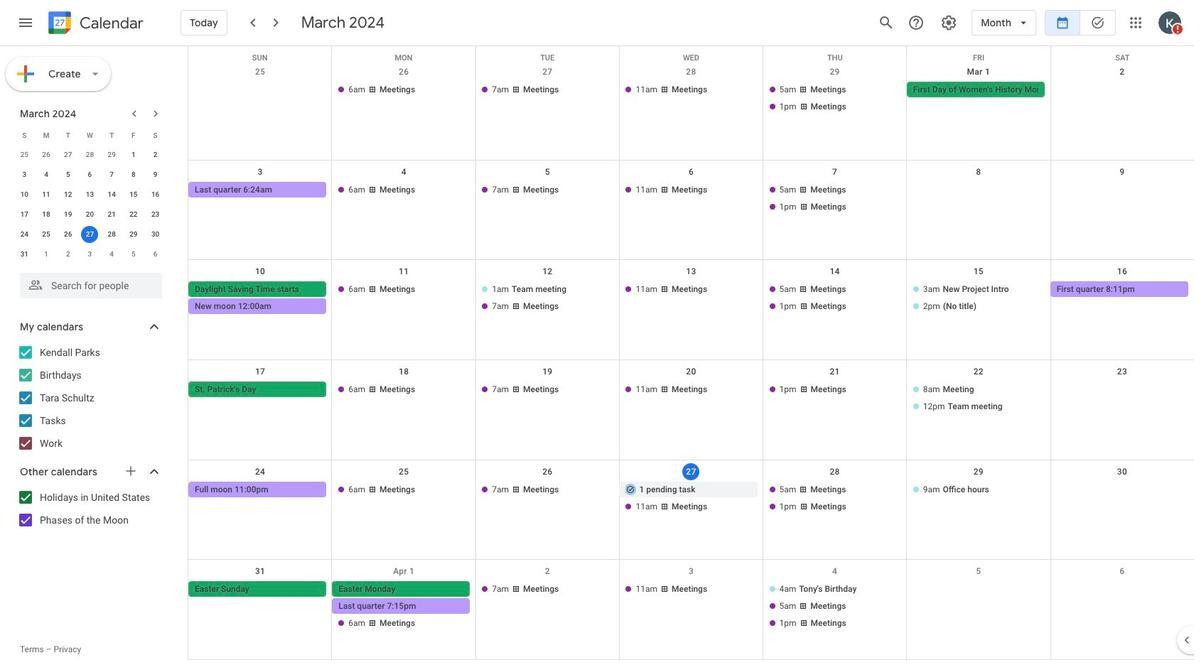Task type: describe. For each thing, give the bounding box(es) containing it.
4 element
[[38, 166, 55, 184]]

15 element
[[125, 186, 142, 203]]

10 element
[[16, 186, 33, 203]]

Search for people text field
[[28, 273, 154, 299]]

25 element
[[38, 226, 55, 243]]

march 2024 grid
[[14, 125, 166, 265]]

april 4 element
[[103, 246, 120, 263]]

30 element
[[147, 226, 164, 243]]

8 element
[[125, 166, 142, 184]]

16 element
[[147, 186, 164, 203]]

february 26 element
[[38, 147, 55, 164]]

my calendars list
[[3, 341, 176, 455]]

26 element
[[60, 226, 77, 243]]

31 element
[[16, 246, 33, 263]]

22 element
[[125, 206, 142, 223]]

february 27 element
[[60, 147, 77, 164]]

14 element
[[103, 186, 120, 203]]

20 element
[[81, 206, 98, 223]]

cell inside march 2024 "grid"
[[79, 225, 101, 245]]

9 element
[[147, 166, 164, 184]]

april 5 element
[[125, 246, 142, 263]]

1 element
[[125, 147, 142, 164]]

11 element
[[38, 186, 55, 203]]

6 element
[[81, 166, 98, 184]]

27, today element
[[81, 226, 98, 243]]

other calendars list
[[3, 487, 176, 532]]

february 28 element
[[81, 147, 98, 164]]

main drawer image
[[17, 14, 34, 31]]

april 6 element
[[147, 246, 164, 263]]

april 3 element
[[81, 246, 98, 263]]

17 element
[[16, 206, 33, 223]]



Task type: vqa. For each thing, say whether or not it's contained in the screenshot.
8 AM
no



Task type: locate. For each thing, give the bounding box(es) containing it.
row
[[188, 46, 1195, 63], [188, 60, 1195, 161], [14, 125, 166, 145], [14, 145, 166, 165], [188, 161, 1195, 261], [14, 165, 166, 185], [14, 185, 166, 205], [14, 205, 166, 225], [14, 225, 166, 245], [14, 245, 166, 265], [188, 261, 1195, 361], [188, 361, 1195, 461], [188, 461, 1195, 561], [188, 561, 1195, 661]]

february 29 element
[[103, 147, 120, 164]]

18 element
[[38, 206, 55, 223]]

12 element
[[60, 186, 77, 203]]

29 element
[[125, 226, 142, 243]]

grid
[[188, 46, 1195, 661]]

19 element
[[60, 206, 77, 223]]

28 element
[[103, 226, 120, 243]]

2 element
[[147, 147, 164, 164]]

calendar element
[[46, 9, 144, 40]]

3 element
[[16, 166, 33, 184]]

13 element
[[81, 186, 98, 203]]

settings menu image
[[941, 14, 958, 31]]

april 2 element
[[60, 246, 77, 263]]

heading inside calendar element
[[77, 15, 144, 32]]

april 1 element
[[38, 246, 55, 263]]

february 25 element
[[16, 147, 33, 164]]

cell
[[188, 82, 332, 116], [764, 82, 907, 116], [764, 182, 907, 216], [907, 182, 1051, 216], [79, 225, 101, 245], [188, 282, 332, 316], [476, 282, 620, 316], [764, 282, 907, 316], [907, 282, 1051, 316], [907, 382, 1051, 416], [620, 482, 764, 516], [764, 482, 907, 516], [332, 582, 476, 633], [764, 582, 907, 633], [907, 582, 1051, 633], [1051, 582, 1195, 633]]

24 element
[[16, 226, 33, 243]]

add other calendars image
[[124, 464, 138, 479]]

row group
[[14, 145, 166, 265]]

23 element
[[147, 206, 164, 223]]

7 element
[[103, 166, 120, 184]]

21 element
[[103, 206, 120, 223]]

heading
[[77, 15, 144, 32]]

None search field
[[0, 267, 176, 299]]

5 element
[[60, 166, 77, 184]]



